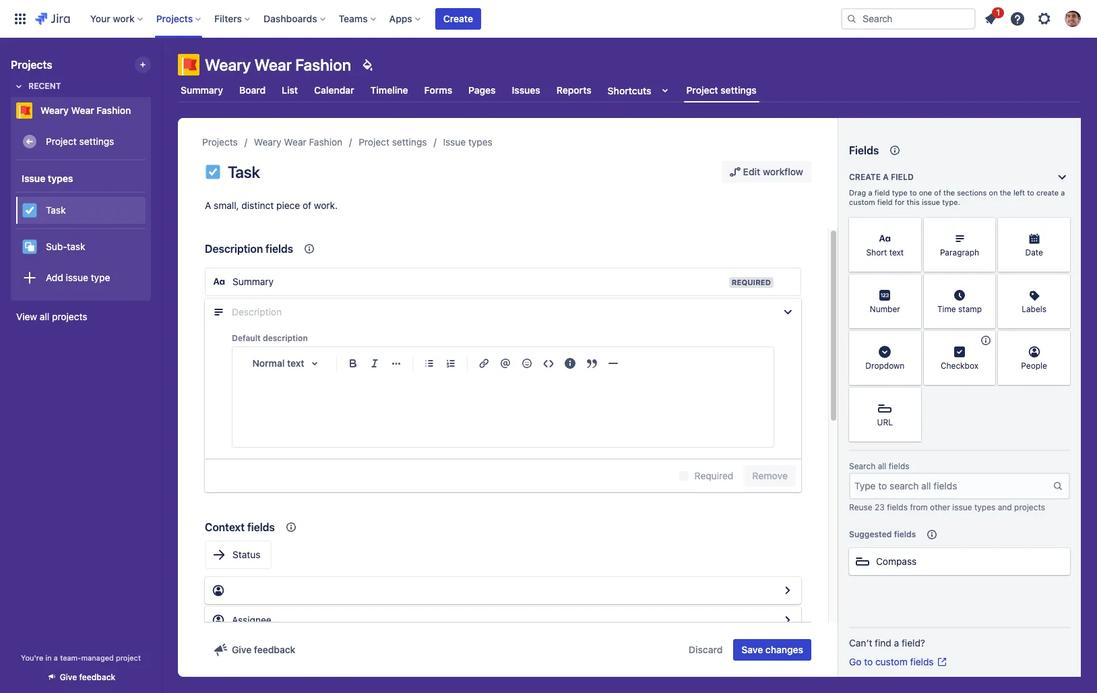 Task type: vqa. For each thing, say whether or not it's contained in the screenshot.
Default description
yes



Task type: locate. For each thing, give the bounding box(es) containing it.
projects inside dropdown button
[[156, 12, 193, 24]]

italic ⌘i image
[[367, 355, 383, 372]]

give feedback down the assignee
[[232, 644, 296, 655]]

0 vertical spatial custom
[[850, 198, 876, 206]]

give down team-
[[60, 672, 77, 682]]

group containing issue types
[[16, 161, 146, 299]]

list
[[282, 84, 298, 96]]

more information about the context fields image for description fields
[[302, 241, 318, 257]]

go to custom fields
[[850, 656, 934, 668]]

0 horizontal spatial project settings link
[[16, 128, 146, 155]]

0 horizontal spatial give
[[60, 672, 77, 682]]

2 horizontal spatial projects
[[202, 136, 238, 148]]

1 vertical spatial text
[[287, 357, 305, 369]]

weary up board
[[205, 55, 251, 74]]

0 vertical spatial issue
[[443, 136, 466, 148]]

normal
[[253, 357, 285, 369]]

can't find a field?
[[850, 637, 926, 649]]

more information image for time stamp
[[979, 276, 995, 292]]

more information image down create
[[1053, 219, 1070, 235]]

1 horizontal spatial the
[[1001, 188, 1012, 197]]

open field configuration image
[[780, 583, 796, 599], [780, 612, 796, 629]]

1 vertical spatial required
[[695, 470, 734, 482]]

of right piece
[[303, 200, 312, 211]]

a
[[884, 172, 889, 182], [869, 188, 873, 197], [1062, 188, 1066, 197], [895, 637, 900, 649], [54, 653, 58, 662]]

list link
[[279, 78, 301, 103]]

task up sub-
[[46, 204, 66, 216]]

type inside button
[[91, 272, 110, 283]]

add to starred image
[[147, 103, 163, 119]]

to right left
[[1028, 188, 1035, 197]]

0 vertical spatial description
[[205, 243, 263, 255]]

the up type.
[[944, 188, 956, 197]]

projects down add issue type on the top left of page
[[52, 311, 87, 322]]

issue down the one
[[923, 198, 941, 206]]

a down more information about the fields icon
[[884, 172, 889, 182]]

fields left 'more information about the suggested fields' image
[[895, 529, 917, 539]]

all right search
[[878, 461, 887, 471]]

1 vertical spatial give feedback button
[[38, 666, 124, 689]]

and
[[999, 502, 1013, 513]]

1 vertical spatial types
[[48, 172, 73, 184]]

issue down forms link
[[443, 136, 466, 148]]

issue for group at the left top containing issue types
[[22, 172, 45, 184]]

Type to search all fields text field
[[851, 474, 1053, 498]]

1 horizontal spatial text
[[890, 248, 904, 258]]

create inside button
[[444, 12, 473, 24]]

fashion up calendar on the top of page
[[295, 55, 351, 74]]

fields down a small, distinct piece of work.
[[266, 243, 293, 255]]

2 vertical spatial wear
[[284, 136, 307, 148]]

1 vertical spatial issue types
[[22, 172, 73, 184]]

types up the task link
[[48, 172, 73, 184]]

of right the one
[[935, 188, 942, 197]]

a right in
[[54, 653, 58, 662]]

1 horizontal spatial of
[[935, 188, 942, 197]]

1 the from the left
[[944, 188, 956, 197]]

projects up recent
[[11, 59, 52, 71]]

custom inside the go to custom fields link
[[876, 656, 908, 668]]

more information image for date
[[1053, 219, 1070, 235]]

forms
[[425, 84, 453, 96]]

jira image
[[35, 10, 70, 27], [35, 10, 70, 27]]

work.
[[314, 200, 338, 211]]

summary left board
[[181, 84, 223, 96]]

more information about the context fields image right the "context fields"
[[283, 519, 299, 535]]

fields up status
[[247, 521, 275, 533]]

filters button
[[211, 8, 256, 29]]

1 vertical spatial type
[[91, 272, 110, 283]]

1 vertical spatial fashion
[[97, 105, 131, 116]]

custom down drag on the top right of the page
[[850, 198, 876, 206]]

0 vertical spatial more information about the context fields image
[[302, 241, 318, 257]]

0 vertical spatial all
[[40, 311, 49, 322]]

more information image down on
[[979, 219, 995, 235]]

create up drag on the top right of the page
[[850, 172, 881, 182]]

1 horizontal spatial issue types
[[443, 136, 493, 148]]

issue inside drag a field type to one of the sections on the left to create a custom field for this issue type.
[[923, 198, 941, 206]]

board
[[239, 84, 266, 96]]

piece
[[277, 200, 300, 211]]

time stamp
[[938, 304, 983, 315]]

issue types inside group
[[22, 172, 73, 184]]

issue up the task link
[[22, 172, 45, 184]]

more information image for checkbox
[[979, 332, 995, 349]]

types inside group
[[48, 172, 73, 184]]

1 vertical spatial weary wear fashion
[[40, 105, 131, 116]]

0 horizontal spatial of
[[303, 200, 312, 211]]

1 vertical spatial task
[[46, 204, 66, 216]]

distinct
[[242, 200, 274, 211]]

tab list
[[170, 78, 1090, 103]]

1 horizontal spatial project settings
[[359, 136, 427, 148]]

projects right 'and'
[[1015, 502, 1046, 513]]

primary element
[[8, 0, 842, 37]]

timeline link
[[368, 78, 411, 103]]

text
[[890, 248, 904, 258], [287, 357, 305, 369]]

settings image
[[1037, 10, 1053, 27]]

2 vertical spatial weary
[[254, 136, 282, 148]]

summary inside summary link
[[181, 84, 223, 96]]

date
[[1026, 248, 1044, 258]]

feedback for the bottommost give feedback button
[[79, 672, 116, 682]]

1 horizontal spatial give feedback
[[232, 644, 296, 655]]

all right view
[[40, 311, 49, 322]]

to right go
[[865, 656, 873, 668]]

to
[[910, 188, 918, 197], [1028, 188, 1035, 197], [865, 656, 873, 668]]

fields left this link will be opened in a new tab icon
[[911, 656, 934, 668]]

field
[[891, 172, 914, 182], [875, 188, 891, 197], [878, 198, 893, 206]]

short text
[[867, 248, 904, 258]]

0 vertical spatial projects
[[156, 12, 193, 24]]

1 horizontal spatial feedback
[[254, 644, 296, 655]]

group
[[16, 161, 146, 299]]

task right issue type icon
[[228, 163, 260, 181]]

projects
[[52, 311, 87, 322], [1015, 502, 1046, 513]]

0 vertical spatial give feedback button
[[205, 639, 304, 661]]

of inside drag a field type to one of the sections on the left to create a custom field for this issue type.
[[935, 188, 942, 197]]

give down the assignee
[[232, 644, 252, 655]]

1 horizontal spatial type
[[893, 188, 908, 197]]

0 vertical spatial projects
[[52, 311, 87, 322]]

2 vertical spatial issue
[[953, 502, 973, 513]]

text down "description" at the top of the page
[[287, 357, 305, 369]]

can't
[[850, 637, 873, 649]]

fashion left add to starred image
[[97, 105, 131, 116]]

0 horizontal spatial task
[[46, 204, 66, 216]]

0 vertical spatial types
[[469, 136, 493, 148]]

more information image for short text
[[904, 219, 920, 235]]

create
[[444, 12, 473, 24], [850, 172, 881, 182]]

more information image down 'stamp' at top
[[979, 332, 995, 349]]

0 horizontal spatial summary
[[181, 84, 223, 96]]

info panel image
[[562, 355, 579, 372]]

2 horizontal spatial project settings
[[687, 84, 757, 96]]

wear
[[255, 55, 292, 74], [71, 105, 94, 116], [284, 136, 307, 148]]

1 horizontal spatial types
[[469, 136, 493, 148]]

field left for
[[878, 198, 893, 206]]

2 vertical spatial types
[[975, 502, 996, 513]]

project settings link down timeline link
[[359, 134, 427, 150]]

type up for
[[893, 188, 908, 197]]

1 vertical spatial projects
[[11, 59, 52, 71]]

required
[[732, 278, 771, 287], [695, 470, 734, 482]]

1 vertical spatial description
[[232, 306, 282, 318]]

description down 'small,'
[[205, 243, 263, 255]]

issues
[[512, 84, 541, 96]]

compass button
[[850, 548, 1071, 575]]

the right on
[[1001, 188, 1012, 197]]

1 horizontal spatial more information about the context fields image
[[302, 241, 318, 257]]

1 vertical spatial create
[[850, 172, 881, 182]]

this link will be opened in a new tab image
[[937, 657, 948, 668]]

0 vertical spatial create
[[444, 12, 473, 24]]

project down recent
[[46, 135, 77, 147]]

team-
[[60, 653, 81, 662]]

0 vertical spatial of
[[935, 188, 942, 197]]

filters
[[215, 12, 242, 24]]

project settings link down recent
[[16, 128, 146, 155]]

board link
[[237, 78, 269, 103]]

issue types down pages 'link' at the left top of page
[[443, 136, 493, 148]]

0 horizontal spatial types
[[48, 172, 73, 184]]

0 horizontal spatial give feedback button
[[38, 666, 124, 689]]

drag a field type to one of the sections on the left to create a custom field for this issue type.
[[850, 188, 1066, 206]]

0 vertical spatial fashion
[[295, 55, 351, 74]]

other
[[931, 502, 951, 513]]

1 vertical spatial open field configuration image
[[780, 612, 796, 629]]

0 horizontal spatial feedback
[[79, 672, 116, 682]]

more information about the context fields image down work.
[[302, 241, 318, 257]]

open field configuration image inside the assignee button
[[780, 612, 796, 629]]

weary wear fashion link down recent
[[11, 97, 146, 124]]

1 horizontal spatial settings
[[392, 136, 427, 148]]

more information image for paragraph
[[979, 219, 995, 235]]

project down timeline link
[[359, 136, 390, 148]]

notifications image
[[983, 10, 999, 27]]

description fields
[[205, 243, 293, 255]]

projects right work
[[156, 12, 193, 24]]

more information about the context fields image
[[302, 241, 318, 257], [283, 519, 299, 535]]

0 horizontal spatial create
[[444, 12, 473, 24]]

field up for
[[891, 172, 914, 182]]

more information image
[[979, 219, 995, 235], [1053, 219, 1070, 235], [979, 276, 995, 292], [979, 332, 995, 349]]

weary wear fashion link down list link
[[254, 134, 343, 150]]

fields right 23 at the right bottom of page
[[888, 502, 908, 513]]

2 horizontal spatial issue
[[953, 502, 973, 513]]

discard button
[[681, 639, 731, 661]]

a right drag on the top right of the page
[[869, 188, 873, 197]]

custom
[[850, 198, 876, 206], [876, 656, 908, 668]]

banner
[[0, 0, 1098, 38]]

create for create a field
[[850, 172, 881, 182]]

weary wear fashion link
[[11, 97, 146, 124], [254, 134, 343, 150]]

edit
[[744, 166, 761, 177]]

0 vertical spatial give
[[232, 644, 252, 655]]

1 horizontal spatial project settings link
[[359, 134, 427, 150]]

give feedback button down you're in a team-managed project
[[38, 666, 124, 689]]

reports
[[557, 84, 592, 96]]

2 horizontal spatial settings
[[721, 84, 757, 96]]

task
[[228, 163, 260, 181], [46, 204, 66, 216]]

add issue type image
[[22, 270, 38, 286]]

of
[[935, 188, 942, 197], [303, 200, 312, 211]]

pages link
[[466, 78, 499, 103]]

summary down description fields
[[233, 276, 274, 287]]

1 horizontal spatial task
[[228, 163, 260, 181]]

0 horizontal spatial give feedback
[[60, 672, 116, 682]]

0 horizontal spatial issue types
[[22, 172, 73, 184]]

custom down can't find a field?
[[876, 656, 908, 668]]

shortcuts
[[608, 85, 652, 96]]

edit workflow
[[744, 166, 804, 177]]

issue types up the task link
[[22, 172, 73, 184]]

more information image up 'stamp' at top
[[979, 276, 995, 292]]

status
[[233, 549, 261, 560]]

1 vertical spatial of
[[303, 200, 312, 211]]

issue right add
[[66, 272, 88, 283]]

field down create a field
[[875, 188, 891, 197]]

settings inside tab list
[[721, 84, 757, 96]]

weary down recent
[[40, 105, 69, 116]]

description up "default"
[[232, 306, 282, 318]]

1 vertical spatial field
[[875, 188, 891, 197]]

paragraph
[[941, 248, 980, 258]]

feedback down managed
[[79, 672, 116, 682]]

appswitcher icon image
[[12, 10, 28, 27]]

1 vertical spatial issue
[[66, 272, 88, 283]]

project right shortcuts "popup button"
[[687, 84, 719, 96]]

1 horizontal spatial weary
[[205, 55, 251, 74]]

search
[[850, 461, 876, 471]]

0 vertical spatial weary wear fashion link
[[11, 97, 146, 124]]

type down sub-task link
[[91, 272, 110, 283]]

feedback
[[254, 644, 296, 655], [79, 672, 116, 682]]

reports link
[[554, 78, 595, 103]]

issue right other
[[953, 502, 973, 513]]

issue inside group
[[22, 172, 45, 184]]

0 horizontal spatial the
[[944, 188, 956, 197]]

1
[[997, 7, 1001, 17]]

summary
[[181, 84, 223, 96], [233, 276, 274, 287]]

give feedback down you're in a team-managed project
[[60, 672, 116, 682]]

2 open field configuration image from the top
[[780, 612, 796, 629]]

1 horizontal spatial all
[[878, 461, 887, 471]]

weary wear fashion down list link
[[254, 136, 343, 148]]

1 horizontal spatial issue
[[443, 136, 466, 148]]

to up this at the right of the page
[[910, 188, 918, 197]]

edit workflow button
[[722, 161, 812, 183]]

projects for projects link
[[202, 136, 238, 148]]

this
[[907, 198, 920, 206]]

task inside group
[[46, 204, 66, 216]]

1 vertical spatial issue
[[22, 172, 45, 184]]

feedback down the assignee
[[254, 644, 296, 655]]

description
[[205, 243, 263, 255], [232, 306, 282, 318]]

issue types
[[443, 136, 493, 148], [22, 172, 73, 184]]

1 horizontal spatial give
[[232, 644, 252, 655]]

weary wear fashion up list
[[205, 55, 351, 74]]

2 horizontal spatial types
[[975, 502, 996, 513]]

sections
[[958, 188, 988, 197]]

0 vertical spatial text
[[890, 248, 904, 258]]

1 horizontal spatial weary wear fashion link
[[254, 134, 343, 150]]

weary right projects link
[[254, 136, 282, 148]]

more information image for labels
[[1053, 276, 1070, 292]]

go to custom fields link
[[850, 655, 948, 669]]

drag
[[850, 188, 867, 197]]

0 horizontal spatial all
[[40, 311, 49, 322]]

give feedback button down the assignee
[[205, 639, 304, 661]]

types left 'and'
[[975, 502, 996, 513]]

project settings link
[[16, 128, 146, 155], [359, 134, 427, 150]]

find
[[875, 637, 892, 649]]

project settings
[[687, 84, 757, 96], [46, 135, 114, 147], [359, 136, 427, 148]]

your
[[90, 12, 110, 24]]

1 vertical spatial give
[[60, 672, 77, 682]]

0 horizontal spatial text
[[287, 357, 305, 369]]

0 horizontal spatial weary
[[40, 105, 69, 116]]

field for drag
[[875, 188, 891, 197]]

0 vertical spatial wear
[[255, 55, 292, 74]]

Search field
[[842, 8, 977, 29]]

1 vertical spatial weary wear fashion link
[[254, 134, 343, 150]]

0 vertical spatial feedback
[[254, 644, 296, 655]]

you're in a team-managed project
[[21, 653, 141, 662]]

feedback for the rightmost give feedback button
[[254, 644, 296, 655]]

projects up issue type icon
[[202, 136, 238, 148]]

1 horizontal spatial create
[[850, 172, 881, 182]]

types down pages 'link' at the left top of page
[[469, 136, 493, 148]]

text right short
[[890, 248, 904, 258]]

0 horizontal spatial weary wear fashion link
[[11, 97, 146, 124]]

0 vertical spatial task
[[228, 163, 260, 181]]

1 horizontal spatial issue
[[923, 198, 941, 206]]

custom inside drag a field type to one of the sections on the left to create a custom field for this issue type.
[[850, 198, 876, 206]]

text inside popup button
[[287, 357, 305, 369]]

weary wear fashion down recent
[[40, 105, 131, 116]]

1 vertical spatial feedback
[[79, 672, 116, 682]]

2 vertical spatial field
[[878, 198, 893, 206]]

1 vertical spatial give feedback
[[60, 672, 116, 682]]

a
[[205, 200, 211, 211]]

more information image for number
[[904, 276, 920, 292]]

1 vertical spatial wear
[[71, 105, 94, 116]]

create right apps dropdown button
[[444, 12, 473, 24]]

0 horizontal spatial project settings
[[46, 135, 114, 147]]

projects button
[[152, 8, 206, 29]]

code snippet image
[[541, 355, 557, 372]]

the
[[944, 188, 956, 197], [1001, 188, 1012, 197]]

0 vertical spatial issue
[[923, 198, 941, 206]]

1 horizontal spatial give feedback button
[[205, 639, 304, 661]]

fashion down calendar link
[[309, 136, 343, 148]]

issue
[[923, 198, 941, 206], [66, 272, 88, 283], [953, 502, 973, 513]]

more information image
[[904, 219, 920, 235], [904, 276, 920, 292], [1053, 276, 1070, 292], [904, 332, 920, 349], [1053, 332, 1070, 349]]

description for description
[[232, 306, 282, 318]]

0 vertical spatial issue types
[[443, 136, 493, 148]]



Task type: describe. For each thing, give the bounding box(es) containing it.
pages
[[469, 84, 496, 96]]

assignee button
[[205, 607, 802, 634]]

recent
[[28, 81, 61, 91]]

description for description fields
[[205, 243, 263, 255]]

mention image
[[498, 355, 514, 372]]

emoji image
[[519, 355, 535, 372]]

url
[[878, 418, 894, 428]]

types for group at the left top containing issue types
[[48, 172, 73, 184]]

work
[[113, 12, 135, 24]]

sidebar navigation image
[[147, 54, 177, 81]]

a right create
[[1062, 188, 1066, 197]]

add
[[46, 272, 63, 283]]

numbered list ⌘⇧7 image
[[443, 355, 459, 372]]

field for create
[[891, 172, 914, 182]]

bold ⌘b image
[[345, 355, 361, 372]]

teams button
[[335, 8, 381, 29]]

banner containing your work
[[0, 0, 1098, 38]]

go
[[850, 656, 862, 668]]

link image
[[476, 355, 492, 372]]

in
[[45, 653, 52, 662]]

issue inside add issue type button
[[66, 272, 88, 283]]

projects for projects dropdown button at top left
[[156, 12, 193, 24]]

small,
[[214, 200, 239, 211]]

1 horizontal spatial summary
[[233, 276, 274, 287]]

changes
[[766, 644, 804, 655]]

one
[[920, 188, 933, 197]]

suggested
[[850, 529, 893, 539]]

2 the from the left
[[1001, 188, 1012, 197]]

summary link
[[178, 78, 226, 103]]

sub-task link
[[16, 233, 146, 260]]

0 vertical spatial required
[[732, 278, 771, 287]]

2 vertical spatial weary wear fashion
[[254, 136, 343, 148]]

0 vertical spatial weary
[[205, 55, 251, 74]]

create for create
[[444, 12, 473, 24]]

reuse 23 fields from other issue types and projects
[[850, 502, 1046, 513]]

task link
[[16, 197, 146, 224]]

your profile and settings image
[[1066, 10, 1082, 27]]

add issue type button
[[16, 264, 146, 291]]

save changes button
[[734, 639, 812, 661]]

2 horizontal spatial to
[[1028, 188, 1035, 197]]

default
[[232, 333, 261, 343]]

more information image for people
[[1053, 332, 1070, 349]]

help image
[[1010, 10, 1026, 27]]

calendar link
[[312, 78, 357, 103]]

dropdown
[[866, 361, 905, 371]]

more information about the suggested fields image
[[925, 527, 941, 543]]

1 horizontal spatial project
[[359, 136, 390, 148]]

for
[[895, 198, 905, 206]]

normal text
[[253, 357, 305, 369]]

compass
[[877, 556, 917, 567]]

issues link
[[510, 78, 543, 103]]

task
[[67, 240, 85, 252]]

1 open field configuration image from the top
[[780, 583, 796, 599]]

create button
[[436, 8, 481, 29]]

issue types for group at the left top containing issue types
[[22, 172, 73, 184]]

you're
[[21, 653, 43, 662]]

managed
[[81, 653, 114, 662]]

project
[[116, 653, 141, 662]]

collapse recent projects image
[[11, 78, 27, 94]]

discard
[[689, 644, 723, 655]]

assignee
[[232, 614, 272, 626]]

a right find
[[895, 637, 900, 649]]

1 vertical spatial projects
[[1015, 502, 1046, 513]]

0 vertical spatial give feedback
[[232, 644, 296, 655]]

set background color image
[[360, 57, 376, 73]]

text for short text
[[890, 248, 904, 258]]

fields right search
[[889, 461, 910, 471]]

23
[[875, 502, 885, 513]]

0 horizontal spatial to
[[865, 656, 873, 668]]

teams
[[339, 12, 368, 24]]

search image
[[847, 13, 858, 24]]

calendar
[[314, 84, 354, 96]]

more information about the context fields image for context fields
[[283, 519, 299, 535]]

bullet list ⌘⇧8 image
[[421, 355, 438, 372]]

1 vertical spatial weary
[[40, 105, 69, 116]]

workflow
[[763, 166, 804, 177]]

0 horizontal spatial settings
[[79, 135, 114, 147]]

suggested fields
[[850, 529, 917, 539]]

default description
[[232, 333, 308, 343]]

create a field
[[850, 172, 914, 182]]

fields
[[850, 144, 880, 156]]

context
[[205, 521, 245, 533]]

more formatting image
[[388, 355, 405, 372]]

0 horizontal spatial projects
[[11, 59, 52, 71]]

issue types for "issue types" link
[[443, 136, 493, 148]]

time
[[938, 304, 957, 315]]

2 horizontal spatial weary
[[254, 136, 282, 148]]

issue types link
[[443, 134, 493, 150]]

projects link
[[202, 134, 238, 150]]

0 horizontal spatial project
[[46, 135, 77, 147]]

issue for "issue types" link
[[443, 136, 466, 148]]

sub-task
[[46, 240, 85, 252]]

more information image for dropdown
[[904, 332, 920, 349]]

issue type icon image
[[205, 164, 221, 180]]

short
[[867, 248, 888, 258]]

type inside drag a field type to one of the sections on the left to create a custom field for this issue type.
[[893, 188, 908, 197]]

sub-
[[46, 240, 67, 252]]

timeline
[[371, 84, 408, 96]]

stamp
[[959, 304, 983, 315]]

all for search
[[878, 461, 887, 471]]

your work button
[[86, 8, 148, 29]]

give for the bottommost give feedback button
[[60, 672, 77, 682]]

view
[[16, 311, 37, 322]]

close field configuration image
[[780, 304, 796, 320]]

a small, distinct piece of work.
[[205, 200, 338, 211]]

context fields
[[205, 521, 275, 533]]

apps button
[[386, 8, 426, 29]]

your work
[[90, 12, 135, 24]]

add issue type
[[46, 272, 110, 283]]

view all projects
[[16, 311, 87, 322]]

view all projects link
[[11, 305, 151, 329]]

give for the rightmost give feedback button
[[232, 644, 252, 655]]

project settings inside tab list
[[687, 84, 757, 96]]

text for normal text
[[287, 357, 305, 369]]

divider image
[[606, 355, 622, 372]]

reuse
[[850, 502, 873, 513]]

dashboards button
[[260, 8, 331, 29]]

quote image
[[584, 355, 600, 372]]

1 horizontal spatial to
[[910, 188, 918, 197]]

0 vertical spatial weary wear fashion
[[205, 55, 351, 74]]

people
[[1022, 361, 1048, 371]]

type.
[[943, 198, 961, 206]]

shortcuts button
[[605, 78, 676, 103]]

left
[[1014, 188, 1026, 197]]

more information about the fields image
[[888, 142, 904, 158]]

project inside tab list
[[687, 84, 719, 96]]

dashboards
[[264, 12, 317, 24]]

from
[[911, 502, 928, 513]]

tab list containing project settings
[[170, 78, 1090, 103]]

field?
[[902, 637, 926, 649]]

types for "issue types" link
[[469, 136, 493, 148]]

2 vertical spatial fashion
[[309, 136, 343, 148]]

all for view
[[40, 311, 49, 322]]

create project image
[[138, 59, 148, 70]]



